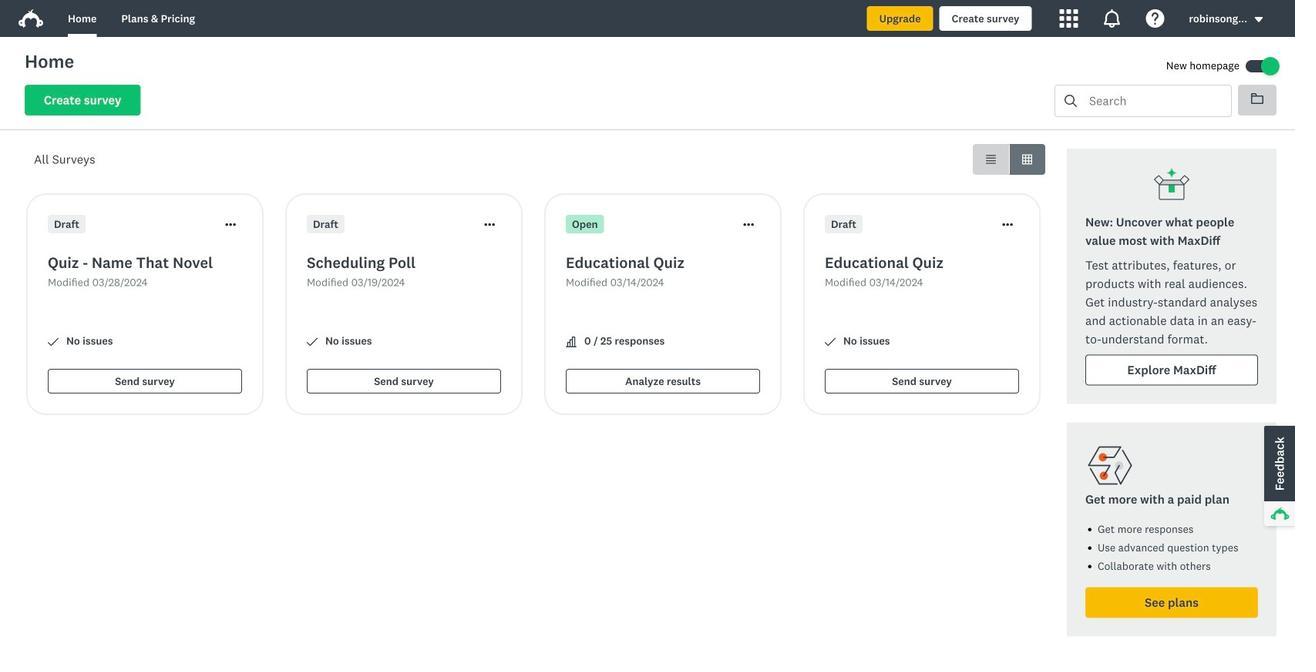 Task type: locate. For each thing, give the bounding box(es) containing it.
notification center icon image
[[1103, 9, 1122, 28]]

no issues image
[[825, 337, 836, 348]]

folders image
[[1252, 93, 1264, 105]]

brand logo image
[[19, 6, 43, 31], [19, 9, 43, 28]]

2 no issues image from the left
[[307, 337, 318, 348]]

search image
[[1065, 95, 1077, 107], [1065, 95, 1077, 107]]

dropdown arrow icon image
[[1254, 14, 1265, 25], [1255, 17, 1263, 22]]

1 brand logo image from the top
[[19, 6, 43, 31]]

0 horizontal spatial no issues image
[[48, 337, 59, 348]]

response count image
[[566, 337, 577, 348], [566, 337, 577, 348]]

group
[[973, 144, 1046, 175]]

1 horizontal spatial no issues image
[[307, 337, 318, 348]]

no issues image
[[48, 337, 59, 348], [307, 337, 318, 348]]

products icon image
[[1060, 9, 1078, 28], [1060, 9, 1078, 28]]

max diff icon image
[[1154, 167, 1191, 204]]

folders image
[[1252, 93, 1264, 104]]



Task type: vqa. For each thing, say whether or not it's contained in the screenshot.
DOCUMENT icon
no



Task type: describe. For each thing, give the bounding box(es) containing it.
response based pricing icon image
[[1086, 441, 1135, 491]]

1 no issues image from the left
[[48, 337, 59, 348]]

Search text field
[[1077, 86, 1232, 116]]

help icon image
[[1146, 9, 1165, 28]]

2 brand logo image from the top
[[19, 9, 43, 28]]



